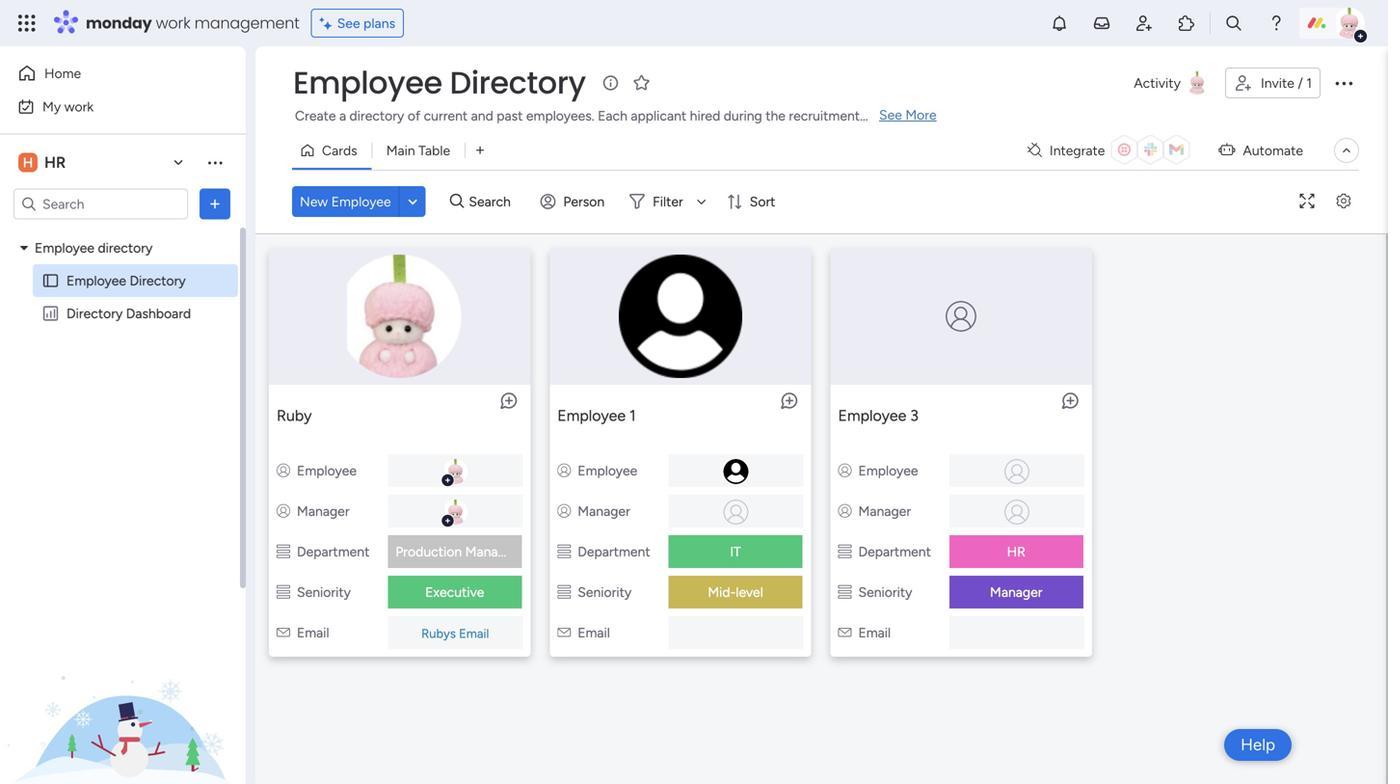 Task type: vqa. For each thing, say whether or not it's contained in the screenshot.
first the from the left
yes



Task type: locate. For each thing, give the bounding box(es) containing it.
production management
[[396, 543, 545, 560]]

2 the from the left
[[1203, 108, 1223, 124]]

0 horizontal spatial directory
[[98, 240, 153, 256]]

create a directory of current and past employees. each applicant hired during the recruitment process can automatically be moved to this board using the automation center.
[[295, 108, 1341, 124]]

1 vertical spatial options image
[[205, 194, 225, 214]]

1 vertical spatial directory
[[98, 240, 153, 256]]

department for ruby
[[297, 543, 370, 560]]

1 seniority from the left
[[297, 584, 351, 600]]

help
[[1241, 735, 1276, 755]]

dapulse person column image
[[277, 462, 290, 479], [558, 462, 571, 479], [558, 503, 571, 519]]

0 horizontal spatial see
[[337, 15, 360, 31]]

help button
[[1225, 729, 1292, 761]]

0 horizontal spatial hr
[[44, 153, 66, 172]]

0 vertical spatial see
[[337, 15, 360, 31]]

2 horizontal spatial v2 email column image
[[839, 624, 852, 641]]

manager for employee 1
[[578, 503, 631, 519]]

1 horizontal spatial employee directory
[[293, 61, 586, 104]]

hr
[[44, 153, 66, 172], [1007, 543, 1026, 560]]

1 v2 email column image from the left
[[277, 624, 290, 641]]

2 horizontal spatial directory
[[450, 61, 586, 104]]

monday work management
[[86, 12, 300, 34]]

workspace options image
[[205, 153, 225, 172]]

0 horizontal spatial the
[[766, 108, 786, 124]]

during
[[724, 108, 763, 124]]

open full screen image
[[1292, 194, 1323, 209]]

1 vertical spatial work
[[64, 98, 94, 115]]

v2 status outline image
[[277, 543, 290, 560], [839, 543, 852, 560], [277, 584, 290, 600], [558, 584, 571, 600], [839, 584, 852, 600]]

workspace selection element
[[18, 151, 69, 174]]

v2 status outline image for employee 3
[[839, 584, 852, 600]]

row group
[[259, 238, 1383, 670]]

directory right a
[[350, 108, 404, 124]]

directory right public dashboard image
[[67, 305, 123, 322]]

automate
[[1244, 142, 1304, 159]]

directory down search in workspace field
[[98, 240, 153, 256]]

1 horizontal spatial hr
[[1007, 543, 1026, 560]]

arrow down image
[[690, 190, 713, 213]]

work for my
[[64, 98, 94, 115]]

0 horizontal spatial work
[[64, 98, 94, 115]]

0 vertical spatial options image
[[1333, 71, 1356, 95]]

0 horizontal spatial employee directory
[[67, 272, 186, 289]]

invite members image
[[1135, 14, 1154, 33]]

0 vertical spatial work
[[156, 12, 191, 34]]

collapse board header image
[[1340, 143, 1355, 158]]

monday
[[86, 12, 152, 34]]

2 horizontal spatial seniority
[[859, 584, 913, 600]]

automatically
[[940, 108, 1021, 124]]

see plans button
[[311, 9, 404, 38]]

center.
[[1299, 108, 1341, 124]]

dapulse person column image down employee 1
[[558, 462, 571, 479]]

employee directory
[[293, 61, 586, 104], [67, 272, 186, 289]]

recruitment
[[789, 108, 860, 124]]

more
[[906, 107, 937, 123]]

the right using
[[1203, 108, 1223, 124]]

2 seniority from the left
[[578, 584, 632, 600]]

it
[[730, 543, 741, 560]]

the
[[766, 108, 786, 124], [1203, 108, 1223, 124]]

see more
[[880, 107, 937, 123]]

automation
[[1227, 108, 1296, 124]]

employee directory
[[35, 240, 153, 256]]

1 the from the left
[[766, 108, 786, 124]]

the right during
[[766, 108, 786, 124]]

work right monday
[[156, 12, 191, 34]]

directory inside list box
[[98, 240, 153, 256]]

inbox image
[[1093, 14, 1112, 33]]

1 vertical spatial 1
[[630, 407, 636, 425]]

options image
[[1333, 71, 1356, 95], [205, 194, 225, 214]]

card cover image image for ruby
[[282, 255, 518, 378]]

1 horizontal spatial seniority
[[578, 584, 632, 600]]

1 horizontal spatial directory
[[350, 108, 404, 124]]

workspace image
[[18, 152, 38, 173]]

0 horizontal spatial department
[[297, 543, 370, 560]]

sort button
[[719, 186, 787, 217]]

applicant
[[631, 108, 687, 124]]

filter
[[653, 193, 684, 210]]

list box
[[0, 228, 246, 590]]

1 vertical spatial employee directory
[[67, 272, 186, 289]]

invite / 1
[[1261, 75, 1313, 91]]

manager for ruby
[[297, 503, 350, 519]]

1 horizontal spatial 1
[[1307, 75, 1313, 91]]

1
[[1307, 75, 1313, 91], [630, 407, 636, 425]]

options image up center.
[[1333, 71, 1356, 95]]

lottie animation element
[[0, 589, 246, 784]]

sort
[[750, 193, 776, 210]]

main table button
[[372, 135, 465, 166]]

manager
[[297, 503, 350, 519], [578, 503, 631, 519], [859, 503, 911, 519], [990, 584, 1043, 600]]

employee inside button
[[332, 193, 391, 210]]

card cover image image
[[282, 255, 518, 378], [563, 255, 799, 378], [946, 301, 977, 332]]

work inside button
[[64, 98, 94, 115]]

see inside see more link
[[880, 107, 903, 123]]

email for employee 3
[[859, 624, 891, 641]]

see left more at the right top of page
[[880, 107, 903, 123]]

v2 email column image
[[277, 624, 290, 641], [558, 624, 571, 641], [839, 624, 852, 641]]

using
[[1167, 108, 1200, 124]]

hired
[[690, 108, 721, 124]]

moved
[[1043, 108, 1084, 124]]

1 horizontal spatial the
[[1203, 108, 1223, 124]]

cards button
[[292, 135, 372, 166]]

work
[[156, 12, 191, 34], [64, 98, 94, 115]]

directory
[[450, 61, 586, 104], [130, 272, 186, 289], [67, 305, 123, 322]]

0 horizontal spatial card cover image image
[[282, 255, 518, 378]]

dapulse person column image
[[839, 462, 852, 479], [277, 503, 290, 519], [839, 503, 852, 519]]

production
[[396, 543, 462, 560]]

activity button
[[1127, 68, 1218, 98]]

seniority for ruby
[[297, 584, 351, 600]]

v2 email column image for ruby
[[277, 624, 290, 641]]

1 horizontal spatial work
[[156, 12, 191, 34]]

main table
[[386, 142, 451, 159]]

option
[[0, 231, 246, 234]]

employee directory up directory dashboard
[[67, 272, 186, 289]]

department
[[297, 543, 370, 560], [578, 543, 651, 560], [859, 543, 932, 560]]

work for monday
[[156, 12, 191, 34]]

2 department from the left
[[578, 543, 651, 560]]

rubys email
[[422, 626, 489, 641]]

select product image
[[17, 14, 37, 33]]

employee directory up current on the top of the page
[[293, 61, 586, 104]]

dapulse person column image down the ruby
[[277, 462, 290, 479]]

new
[[300, 193, 328, 210]]

v2 email column image for employee 1
[[558, 624, 571, 641]]

2 horizontal spatial department
[[859, 543, 932, 560]]

1 horizontal spatial see
[[880, 107, 903, 123]]

ruby
[[277, 407, 312, 425]]

0 horizontal spatial options image
[[205, 194, 225, 214]]

1 horizontal spatial department
[[578, 543, 651, 560]]

board
[[1129, 108, 1164, 124]]

directory up dashboard
[[130, 272, 186, 289]]

caret down image
[[20, 241, 28, 255]]

2 v2 email column image from the left
[[558, 624, 571, 641]]

help image
[[1267, 14, 1287, 33]]

1 horizontal spatial directory
[[130, 272, 186, 289]]

angle down image
[[408, 194, 418, 209]]

work right my
[[64, 98, 94, 115]]

0 horizontal spatial v2 email column image
[[277, 624, 290, 641]]

1 vertical spatial see
[[880, 107, 903, 123]]

employee directory inside list box
[[67, 272, 186, 289]]

3 department from the left
[[859, 543, 932, 560]]

v2 search image
[[450, 191, 464, 212]]

3 v2 email column image from the left
[[839, 624, 852, 641]]

dapulse person column image for ruby
[[277, 503, 290, 519]]

see
[[337, 15, 360, 31], [880, 107, 903, 123]]

new employee
[[300, 193, 391, 210]]

Search in workspace field
[[41, 193, 161, 215]]

1 horizontal spatial card cover image image
[[563, 255, 799, 378]]

invite
[[1261, 75, 1295, 91]]

0 horizontal spatial directory
[[67, 305, 123, 322]]

1 horizontal spatial v2 email column image
[[558, 624, 571, 641]]

seniority
[[297, 584, 351, 600], [578, 584, 632, 600], [859, 584, 913, 600]]

0 vertical spatial 1
[[1307, 75, 1313, 91]]

notifications image
[[1050, 14, 1070, 33]]

directory up past
[[450, 61, 586, 104]]

mid-
[[708, 584, 736, 600]]

show board description image
[[600, 73, 623, 93]]

management
[[465, 543, 545, 560]]

email
[[297, 624, 329, 641], [578, 624, 610, 641], [859, 624, 891, 641], [459, 626, 489, 641]]

see inside see plans button
[[337, 15, 360, 31]]

employee
[[293, 61, 442, 104], [332, 193, 391, 210], [35, 240, 94, 256], [67, 272, 126, 289], [558, 407, 626, 425], [839, 407, 907, 425], [297, 462, 357, 479], [578, 462, 638, 479], [859, 462, 919, 479]]

0 horizontal spatial seniority
[[297, 584, 351, 600]]

1 department from the left
[[297, 543, 370, 560]]

v2 status outline image
[[558, 543, 571, 560]]

directory
[[350, 108, 404, 124], [98, 240, 153, 256]]

0 vertical spatial hr
[[44, 153, 66, 172]]

options image down workspace options image
[[205, 194, 225, 214]]

0 vertical spatial employee directory
[[293, 61, 586, 104]]

3 seniority from the left
[[859, 584, 913, 600]]

seniority for employee 3
[[859, 584, 913, 600]]

see left plans
[[337, 15, 360, 31]]

2 vertical spatial directory
[[67, 305, 123, 322]]



Task type: describe. For each thing, give the bounding box(es) containing it.
v2 status outline image for employee 1
[[558, 584, 571, 600]]

autopilot image
[[1219, 137, 1236, 162]]

filter button
[[622, 186, 713, 217]]

can
[[915, 108, 936, 124]]

dashboard
[[126, 305, 191, 322]]

activity
[[1134, 75, 1181, 91]]

add to favorites image
[[632, 73, 652, 92]]

process
[[864, 108, 911, 124]]

dapulse person column image for employee 3
[[839, 503, 852, 519]]

settings image
[[1329, 194, 1360, 209]]

level
[[736, 584, 764, 600]]

0 vertical spatial directory
[[350, 108, 404, 124]]

dapulse person column image up v2 status outline image
[[558, 503, 571, 519]]

dapulse integrations image
[[1028, 143, 1042, 158]]

email for employee 1
[[578, 624, 610, 641]]

table
[[419, 142, 451, 159]]

my work
[[42, 98, 94, 115]]

h
[[23, 154, 33, 171]]

1 vertical spatial hr
[[1007, 543, 1026, 560]]

see more link
[[878, 105, 939, 124]]

dapulse person column image for employee 1
[[558, 462, 571, 479]]

new employee button
[[292, 186, 399, 217]]

1 horizontal spatial options image
[[1333, 71, 1356, 95]]

add view image
[[476, 143, 484, 157]]

v2 email column image for employee 3
[[839, 624, 852, 641]]

each
[[598, 108, 628, 124]]

and
[[471, 108, 494, 124]]

past
[[497, 108, 523, 124]]

public board image
[[41, 271, 60, 290]]

my work button
[[12, 91, 207, 122]]

employees.
[[526, 108, 595, 124]]

home
[[44, 65, 81, 81]]

person
[[564, 193, 605, 210]]

directory dashboard
[[67, 305, 191, 322]]

see plans
[[337, 15, 396, 31]]

management
[[195, 12, 300, 34]]

0 horizontal spatial 1
[[630, 407, 636, 425]]

see for see more
[[880, 107, 903, 123]]

hr inside the workspace selection "element"
[[44, 153, 66, 172]]

card cover image image for employee 1
[[563, 255, 799, 378]]

public dashboard image
[[41, 304, 60, 323]]

employee 1
[[558, 407, 636, 425]]

a
[[339, 108, 346, 124]]

ruby anderson image
[[1335, 8, 1366, 39]]

2 horizontal spatial card cover image image
[[946, 301, 977, 332]]

0 vertical spatial directory
[[450, 61, 586, 104]]

be
[[1024, 108, 1039, 124]]

see for see plans
[[337, 15, 360, 31]]

invite / 1 button
[[1226, 68, 1321, 98]]

to
[[1087, 108, 1100, 124]]

this
[[1104, 108, 1126, 124]]

main
[[386, 142, 415, 159]]

lottie animation image
[[0, 589, 246, 784]]

person button
[[533, 186, 616, 217]]

3
[[911, 407, 919, 425]]

rubys email link
[[418, 626, 493, 641]]

1 inside button
[[1307, 75, 1313, 91]]

integrate
[[1050, 142, 1106, 159]]

row group containing ruby
[[259, 238, 1383, 670]]

/
[[1298, 75, 1304, 91]]

apps image
[[1178, 14, 1197, 33]]

home button
[[12, 58, 207, 89]]

dapulse person column image for ruby
[[277, 462, 290, 479]]

mid-level
[[708, 584, 764, 600]]

of
[[408, 108, 421, 124]]

current
[[424, 108, 468, 124]]

employee 3
[[839, 407, 919, 425]]

department for employee 1
[[578, 543, 651, 560]]

Employee Directory field
[[288, 61, 591, 104]]

rubys
[[422, 626, 456, 641]]

manager for employee 3
[[859, 503, 911, 519]]

my
[[42, 98, 61, 115]]

create
[[295, 108, 336, 124]]

executive
[[425, 584, 484, 600]]

department for employee 3
[[859, 543, 932, 560]]

email for ruby
[[297, 624, 329, 641]]

cards
[[322, 142, 358, 159]]

list box containing employee directory
[[0, 228, 246, 590]]

plans
[[364, 15, 396, 31]]

v2 status outline image for ruby
[[277, 584, 290, 600]]

search everything image
[[1225, 14, 1244, 33]]

1 vertical spatial directory
[[130, 272, 186, 289]]

Search field
[[464, 188, 522, 215]]

seniority for employee 1
[[578, 584, 632, 600]]



